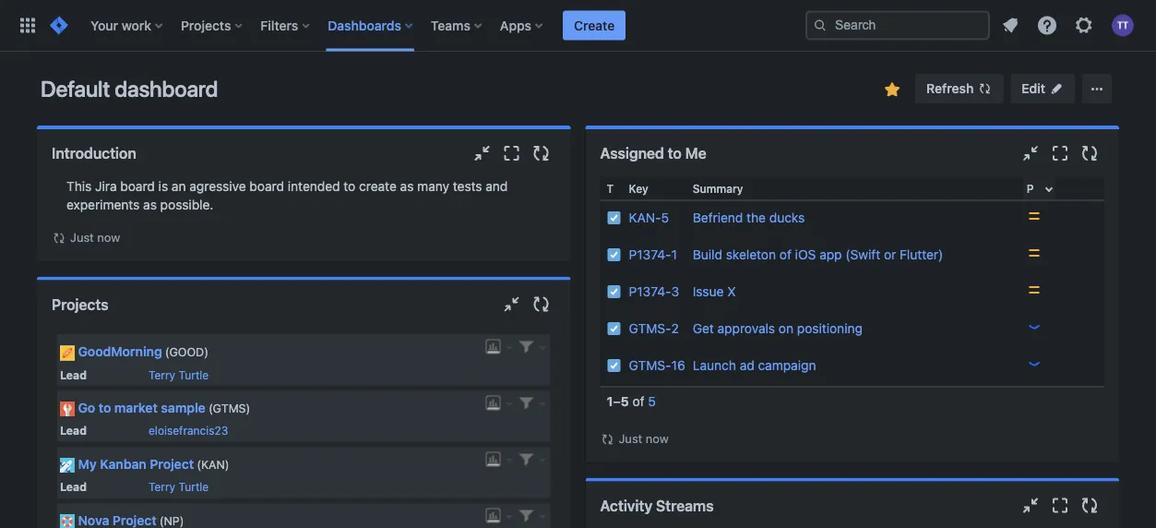 Task type: describe. For each thing, give the bounding box(es) containing it.
1 vertical spatial projects
[[52, 295, 109, 313]]

Search field
[[806, 11, 991, 40]]

nova
[[78, 513, 109, 528]]

agressive
[[190, 179, 246, 194]]

assigned to me
[[601, 144, 707, 162]]

apps button
[[495, 11, 550, 40]]

eloisefrancis23
[[149, 424, 228, 437]]

just now for assigned to me
[[619, 432, 669, 445]]

create
[[359, 179, 397, 194]]

turtle for my kanban project
[[179, 481, 209, 494]]

gtms- for 2
[[629, 321, 672, 336]]

task image for kan-5
[[607, 210, 622, 225]]

more dashboard actions image
[[1087, 78, 1109, 100]]

settings image
[[1074, 14, 1096, 36]]

task image for gtms-2
[[607, 321, 622, 336]]

minimize activity streams image
[[1020, 494, 1042, 517]]

just now for introduction
[[70, 230, 120, 244]]

kan-5
[[629, 210, 669, 225]]

ducks
[[770, 210, 805, 225]]

or
[[884, 247, 897, 262]]

minimize introduction image
[[471, 142, 493, 164]]

key
[[629, 182, 649, 195]]

many
[[417, 179, 450, 194]]

1 horizontal spatial 1
[[672, 247, 677, 262]]

medium image for issue x
[[1027, 282, 1042, 297]]

gtms-16 launch ad campaign
[[629, 358, 817, 373]]

befriend
[[693, 210, 743, 225]]

issue x
[[693, 284, 736, 299]]

my kanban project link
[[78, 456, 194, 472]]

just for assigned to me
[[619, 432, 643, 445]]

(swift
[[846, 247, 881, 262]]

0 horizontal spatial of
[[633, 394, 645, 409]]

low image for launch ad campaign
[[1027, 356, 1042, 371]]

create
[[574, 18, 615, 33]]

befriend the ducks
[[693, 210, 805, 225]]

refresh
[[927, 81, 974, 96]]

1 vertical spatial 1
[[607, 394, 613, 409]]

maximize assigned to me image
[[1050, 142, 1072, 164]]

to inside the this jira board is an agressive board intended to create as many tests and experiments as possible.
[[344, 179, 356, 194]]

0 horizontal spatial 5
[[621, 394, 629, 409]]

edit icon image
[[1050, 81, 1064, 96]]

my
[[78, 456, 97, 472]]

terry turtle link for goodmorning
[[149, 368, 209, 381]]

now for assigned to me
[[646, 432, 669, 445]]

0 vertical spatial of
[[780, 247, 792, 262]]

0 vertical spatial project
[[150, 456, 194, 472]]

terry turtle link for my kanban project
[[149, 481, 209, 494]]

(gtms)
[[209, 402, 250, 415]]

build
[[693, 247, 723, 262]]

medium image
[[1027, 209, 1042, 223]]

assigned to me region
[[601, 177, 1105, 448]]

2 board from the left
[[250, 179, 284, 194]]

gtms-2 link
[[629, 321, 679, 336]]

activity
[[601, 497, 653, 514]]

gtms-2
[[629, 321, 679, 336]]

my kanban project (kan)
[[78, 456, 229, 472]]

x
[[728, 284, 736, 299]]

filters button
[[255, 11, 317, 40]]

default
[[41, 76, 110, 102]]

just for introduction
[[70, 230, 94, 244]]

projects button
[[175, 11, 250, 40]]

sample
[[161, 400, 206, 415]]

goodmorning (good)
[[78, 344, 209, 359]]

primary element
[[11, 0, 806, 51]]

p1374- for 1
[[629, 247, 672, 262]]

on
[[779, 321, 794, 336]]

app
[[820, 247, 842, 262]]

banner containing your work
[[0, 0, 1157, 52]]

assigned
[[601, 144, 664, 162]]

p
[[1027, 182, 1035, 195]]

get
[[693, 321, 714, 336]]

skeleton
[[726, 247, 776, 262]]

now for introduction
[[97, 230, 120, 244]]

ios
[[796, 247, 816, 262]]

turtle for goodmorning
[[179, 368, 209, 381]]

search image
[[813, 18, 828, 33]]

refresh activity streams image
[[1079, 494, 1101, 517]]

(kan)
[[197, 458, 229, 471]]

1 horizontal spatial as
[[400, 179, 414, 194]]

default dashboard
[[41, 76, 218, 102]]

teams
[[431, 18, 471, 33]]

jira
[[95, 179, 117, 194]]

launch
[[693, 358, 737, 373]]

1 vertical spatial project
[[113, 513, 157, 528]]

teams button
[[425, 11, 489, 40]]

dashboard
[[115, 76, 218, 102]]

work
[[122, 18, 151, 33]]

positioning
[[797, 321, 863, 336]]

introduction
[[52, 144, 136, 162]]

get approvals on positioning
[[693, 321, 863, 336]]

summary
[[693, 182, 744, 195]]

(np)
[[160, 514, 184, 527]]

edit link
[[1011, 74, 1076, 103]]

market
[[114, 400, 158, 415]]

your
[[90, 18, 118, 33]]

p1374-1 link
[[629, 247, 677, 262]]

lead for my kanban project
[[60, 481, 87, 494]]

4 task image from the top
[[607, 358, 622, 373]]

campaign
[[758, 358, 817, 373]]

terry for (good)
[[149, 368, 176, 381]]

launch ad campaign link
[[693, 358, 817, 373]]

go
[[78, 400, 95, 415]]



Task type: locate. For each thing, give the bounding box(es) containing it.
kan-5 link
[[629, 210, 669, 225]]

jira software image
[[48, 14, 70, 36]]

0 vertical spatial as
[[400, 179, 414, 194]]

terry down my kanban project (kan)
[[149, 481, 176, 494]]

task image
[[607, 284, 622, 299]]

1 low image from the top
[[1027, 319, 1042, 334]]

gtms- up 5 link
[[629, 358, 672, 373]]

1 terry turtle from the top
[[149, 368, 209, 381]]

projects
[[181, 18, 231, 33], [52, 295, 109, 313]]

go to market sample link
[[78, 400, 206, 415]]

issue x link
[[693, 284, 736, 299]]

task image up task image at right bottom
[[607, 247, 622, 262]]

p1374- for 3
[[629, 284, 672, 299]]

lead for go to market sample
[[60, 424, 87, 437]]

turtle down (good)
[[179, 368, 209, 381]]

apps
[[500, 18, 532, 33]]

lead up go
[[60, 368, 87, 381]]

refresh image
[[978, 81, 993, 96]]

5 link
[[648, 394, 656, 409]]

experiments
[[66, 197, 140, 212]]

to left me
[[668, 144, 682, 162]]

1 vertical spatial turtle
[[179, 481, 209, 494]]

0 vertical spatial terry turtle link
[[149, 368, 209, 381]]

lead for goodmorning
[[60, 368, 87, 381]]

–
[[613, 394, 621, 409]]

project
[[150, 456, 194, 472], [113, 513, 157, 528]]

project left '(np)'
[[113, 513, 157, 528]]

just inside introduction region
[[70, 230, 94, 244]]

just inside the 'assigned to me' region
[[619, 432, 643, 445]]

go to market sample (gtms)
[[78, 400, 250, 415]]

flutter)
[[900, 247, 944, 262]]

2 vertical spatial lead
[[60, 481, 87, 494]]

projects right work
[[181, 18, 231, 33]]

medium image
[[1027, 246, 1042, 260], [1027, 282, 1042, 297]]

0 vertical spatial low image
[[1027, 319, 1042, 334]]

2
[[672, 321, 679, 336]]

lead
[[60, 368, 87, 381], [60, 424, 87, 437], [60, 481, 87, 494]]

3 lead from the top
[[60, 481, 87, 494]]

task image for p1374-1
[[607, 247, 622, 262]]

p1374-
[[629, 247, 672, 262], [629, 284, 672, 299]]

16
[[672, 358, 686, 373]]

terry turtle link
[[149, 368, 209, 381], [149, 481, 209, 494]]

0 vertical spatial terry
[[149, 368, 176, 381]]

maximize introduction image
[[501, 142, 523, 164]]

low image
[[1027, 319, 1042, 334], [1027, 356, 1042, 371]]

issue
[[693, 284, 724, 299]]

just now
[[70, 230, 120, 244], [619, 432, 669, 445]]

1
[[672, 247, 677, 262], [607, 394, 613, 409]]

befriend the ducks link
[[693, 210, 805, 225]]

2 horizontal spatial 5
[[662, 210, 669, 225]]

1 gtms- from the top
[[629, 321, 672, 336]]

2 lead from the top
[[60, 424, 87, 437]]

board left intended
[[250, 179, 284, 194]]

1 vertical spatial gtms-
[[629, 358, 672, 373]]

1 vertical spatial medium image
[[1027, 282, 1042, 297]]

kanban
[[100, 456, 147, 472]]

goodmorning
[[78, 344, 162, 359]]

1 terry turtle link from the top
[[149, 368, 209, 381]]

1 p1374- from the top
[[629, 247, 672, 262]]

1 board from the left
[[120, 179, 155, 194]]

your work
[[90, 18, 151, 33]]

2 terry from the top
[[149, 481, 176, 494]]

turtle down the (kan)
[[179, 481, 209, 494]]

minimize assigned to me image
[[1020, 142, 1042, 164]]

your profile and settings image
[[1112, 14, 1135, 36]]

just right an arrow curved in a circular way on the button that refreshes the dashboard image
[[619, 432, 643, 445]]

task image down task image at right bottom
[[607, 321, 622, 336]]

1 vertical spatial to
[[344, 179, 356, 194]]

2 terry turtle link from the top
[[149, 481, 209, 494]]

possible.
[[160, 197, 214, 212]]

p1374-3
[[629, 284, 680, 299]]

lead down go
[[60, 424, 87, 437]]

terry turtle down my kanban project (kan)
[[149, 481, 209, 494]]

projects up goodmorning link
[[52, 295, 109, 313]]

1 vertical spatial just now
[[619, 432, 669, 445]]

3 task image from the top
[[607, 321, 622, 336]]

0 vertical spatial lead
[[60, 368, 87, 381]]

p1374-1
[[629, 247, 677, 262]]

projects inside popup button
[[181, 18, 231, 33]]

nova project link
[[78, 513, 157, 528]]

the
[[747, 210, 766, 225]]

2 gtms- from the top
[[629, 358, 672, 373]]

to for assigned to me
[[668, 144, 682, 162]]

0 vertical spatial p1374-
[[629, 247, 672, 262]]

nova project (np)
[[78, 513, 184, 528]]

2 vertical spatial to
[[99, 400, 111, 415]]

0 horizontal spatial just
[[70, 230, 94, 244]]

terry
[[149, 368, 176, 381], [149, 481, 176, 494]]

lead down my
[[60, 481, 87, 494]]

t
[[607, 182, 614, 195]]

now inside introduction region
[[97, 230, 120, 244]]

board left the "is" in the left of the page
[[120, 179, 155, 194]]

0 vertical spatial now
[[97, 230, 120, 244]]

build skeleton of ios app (swift or flutter) link
[[693, 247, 944, 262]]

approvals
[[718, 321, 776, 336]]

help image
[[1037, 14, 1059, 36]]

1 vertical spatial as
[[143, 197, 157, 212]]

0 horizontal spatial 1
[[607, 394, 613, 409]]

1 task image from the top
[[607, 210, 622, 225]]

activity streams
[[601, 497, 714, 514]]

medium image for build skeleton of ios app (swift or flutter)
[[1027, 246, 1042, 260]]

goodmorning link
[[78, 344, 162, 359]]

1 lead from the top
[[60, 368, 87, 381]]

2 horizontal spatial to
[[668, 144, 682, 162]]

edit
[[1022, 81, 1046, 96]]

1 vertical spatial low image
[[1027, 356, 1042, 371]]

eloisefrancis23 link
[[149, 424, 228, 437]]

refresh button
[[916, 74, 1004, 103]]

to for go to market sample (gtms)
[[99, 400, 111, 415]]

just now right an arrow curved in a circular way on the button that refreshes the dashboard image
[[619, 432, 669, 445]]

1 horizontal spatial now
[[646, 432, 669, 445]]

3
[[672, 284, 680, 299]]

intended
[[288, 179, 340, 194]]

1 up an arrow curved in a circular way on the button that refreshes the dashboard image
[[607, 394, 613, 409]]

as left many
[[400, 179, 414, 194]]

of left ios
[[780, 247, 792, 262]]

jira software image
[[48, 14, 70, 36]]

0 vertical spatial just
[[70, 230, 94, 244]]

notifications image
[[1000, 14, 1022, 36]]

2 medium image from the top
[[1027, 282, 1042, 297]]

as left possible.
[[143, 197, 157, 212]]

task image down the "t"
[[607, 210, 622, 225]]

5
[[662, 210, 669, 225], [621, 394, 629, 409], [648, 394, 656, 409]]

2 p1374- from the top
[[629, 284, 672, 299]]

0 horizontal spatial projects
[[52, 295, 109, 313]]

just now inside introduction region
[[70, 230, 120, 244]]

now down 5 link
[[646, 432, 669, 445]]

0 vertical spatial medium image
[[1027, 246, 1042, 260]]

terry turtle down (good)
[[149, 368, 209, 381]]

1 horizontal spatial projects
[[181, 18, 231, 33]]

to left create
[[344, 179, 356, 194]]

to
[[668, 144, 682, 162], [344, 179, 356, 194], [99, 400, 111, 415]]

task image
[[607, 210, 622, 225], [607, 247, 622, 262], [607, 321, 622, 336], [607, 358, 622, 373]]

0 horizontal spatial board
[[120, 179, 155, 194]]

1 horizontal spatial just
[[619, 432, 643, 445]]

1 vertical spatial just
[[619, 432, 643, 445]]

1 vertical spatial terry turtle link
[[149, 481, 209, 494]]

0 horizontal spatial as
[[143, 197, 157, 212]]

ad
[[740, 358, 755, 373]]

1 vertical spatial now
[[646, 432, 669, 445]]

an arrow curved in a circular way on the button that refreshes the dashboard image
[[601, 432, 615, 447]]

2 low image from the top
[[1027, 356, 1042, 371]]

1 left build
[[672, 247, 677, 262]]

1 horizontal spatial of
[[780, 247, 792, 262]]

banner
[[0, 0, 1157, 52]]

your work button
[[85, 11, 170, 40]]

terry turtle for my kanban project
[[149, 481, 209, 494]]

refresh assigned to me image
[[1079, 142, 1101, 164]]

board
[[120, 179, 155, 194], [250, 179, 284, 194]]

0 vertical spatial turtle
[[179, 368, 209, 381]]

tests
[[453, 179, 482, 194]]

and
[[486, 179, 508, 194]]

0 vertical spatial just now
[[70, 230, 120, 244]]

2 turtle from the top
[[179, 481, 209, 494]]

of
[[780, 247, 792, 262], [633, 394, 645, 409]]

minimize projects image
[[501, 293, 523, 315]]

appswitcher icon image
[[17, 14, 39, 36]]

2 terry turtle from the top
[[149, 481, 209, 494]]

task image up –
[[607, 358, 622, 373]]

terry turtle link down (good)
[[149, 368, 209, 381]]

is
[[158, 179, 168, 194]]

0 vertical spatial gtms-
[[629, 321, 672, 336]]

as
[[400, 179, 414, 194], [143, 197, 157, 212]]

gtms- down p1374-3
[[629, 321, 672, 336]]

5 right –
[[648, 394, 656, 409]]

now down experiments
[[97, 230, 120, 244]]

refresh projects image
[[530, 293, 553, 315]]

me
[[686, 144, 707, 162]]

p1374-3 link
[[629, 284, 680, 299]]

to right go
[[99, 400, 111, 415]]

low image for get approvals on positioning
[[1027, 319, 1042, 334]]

0 horizontal spatial just now
[[70, 230, 120, 244]]

just now inside the 'assigned to me' region
[[619, 432, 669, 445]]

1 vertical spatial terry
[[149, 481, 176, 494]]

1 vertical spatial of
[[633, 394, 645, 409]]

streams
[[656, 497, 714, 514]]

an arrow curved in a circular way on the button that refreshes the dashboard image
[[52, 231, 66, 245]]

5 left 5 link
[[621, 394, 629, 409]]

1 – 5 of 5
[[607, 394, 656, 409]]

introduction region
[[52, 177, 556, 247]]

0 horizontal spatial now
[[97, 230, 120, 244]]

just now down experiments
[[70, 230, 120, 244]]

1 horizontal spatial board
[[250, 179, 284, 194]]

of left 5 link
[[633, 394, 645, 409]]

gtms- for 16
[[629, 358, 672, 373]]

1 terry from the top
[[149, 368, 176, 381]]

5 up p1374-1 link
[[662, 210, 669, 225]]

filters
[[261, 18, 298, 33]]

star default dashboard image
[[882, 78, 904, 101]]

this jira board is an agressive board intended to create as many tests and experiments as possible.
[[66, 179, 508, 212]]

1 horizontal spatial to
[[344, 179, 356, 194]]

build skeleton of ios app (swift or flutter)
[[693, 247, 944, 262]]

now inside the 'assigned to me' region
[[646, 432, 669, 445]]

0 vertical spatial projects
[[181, 18, 231, 33]]

gtms-16 link
[[629, 358, 686, 373]]

1 vertical spatial lead
[[60, 424, 87, 437]]

1 turtle from the top
[[179, 368, 209, 381]]

just
[[70, 230, 94, 244], [619, 432, 643, 445]]

(good)
[[165, 345, 209, 359]]

terry for kanban
[[149, 481, 176, 494]]

p1374- right task image at right bottom
[[629, 284, 672, 299]]

terry turtle for goodmorning
[[149, 368, 209, 381]]

0 vertical spatial 1
[[672, 247, 677, 262]]

1 horizontal spatial just now
[[619, 432, 669, 445]]

terry turtle link down my kanban project (kan)
[[149, 481, 209, 494]]

project down the eloisefrancis23
[[150, 456, 194, 472]]

1 horizontal spatial 5
[[648, 394, 656, 409]]

now
[[97, 230, 120, 244], [646, 432, 669, 445]]

1 medium image from the top
[[1027, 246, 1042, 260]]

dashboards button
[[322, 11, 420, 40]]

terry down goodmorning (good)
[[149, 368, 176, 381]]

0 horizontal spatial to
[[99, 400, 111, 415]]

create button
[[563, 11, 626, 40]]

an
[[172, 179, 186, 194]]

2 task image from the top
[[607, 247, 622, 262]]

refresh introduction image
[[530, 142, 553, 164]]

maximize activity streams image
[[1050, 494, 1072, 517]]

just right an arrow curved in a circular way on the button that refreshes the dashboard icon
[[70, 230, 94, 244]]

0 vertical spatial to
[[668, 144, 682, 162]]

1 vertical spatial p1374-
[[629, 284, 672, 299]]

p1374- down kan-5 link
[[629, 247, 672, 262]]

kan-
[[629, 210, 662, 225]]

1 vertical spatial terry turtle
[[149, 481, 209, 494]]

this
[[66, 179, 92, 194]]

0 vertical spatial terry turtle
[[149, 368, 209, 381]]



Task type: vqa. For each thing, say whether or not it's contained in the screenshot.
3rd the lead from the bottom
yes



